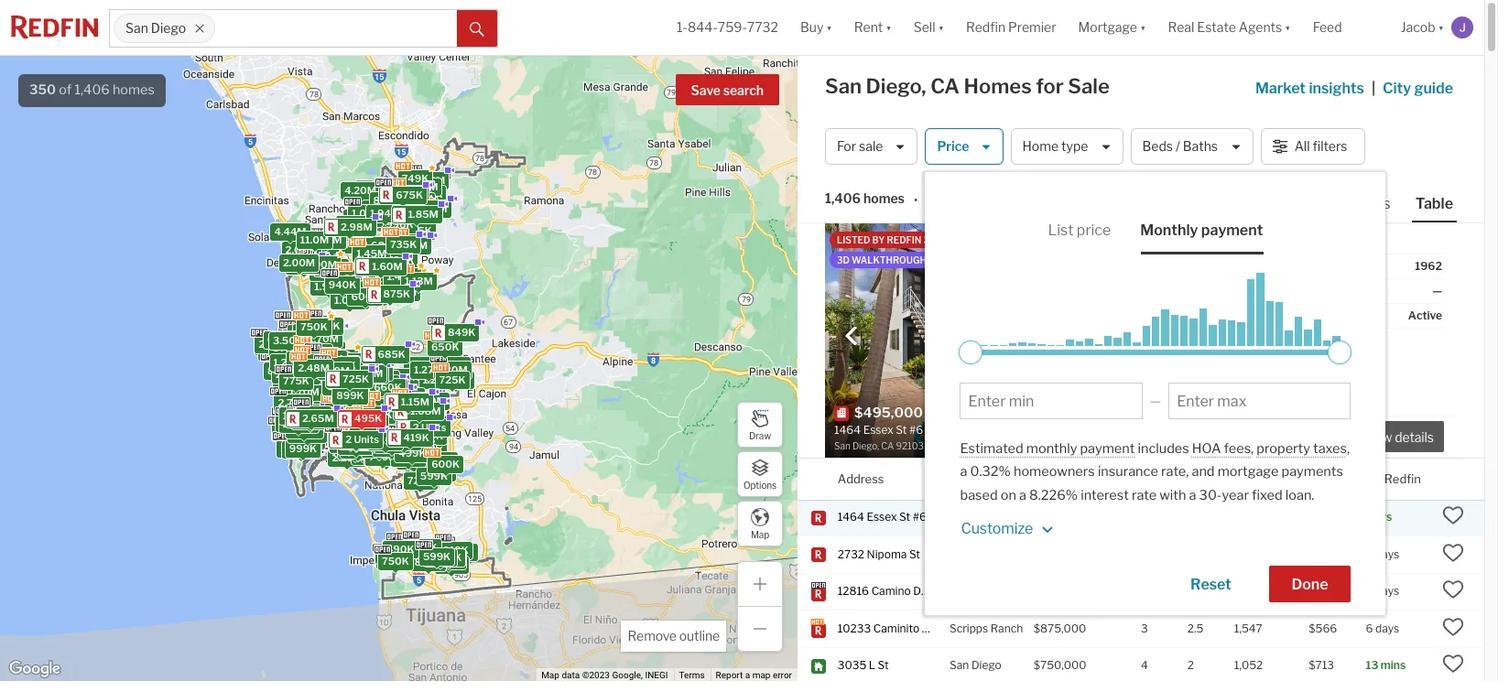Task type: vqa. For each thing, say whether or not it's contained in the screenshot.
1464 essex st #6
yes



Task type: describe. For each thing, give the bounding box(es) containing it.
1 days from the top
[[1375, 547, 1399, 561]]

all filters button
[[1261, 128, 1365, 165]]

0 vertical spatial 735k
[[390, 238, 416, 250]]

1 horizontal spatial 3 units
[[338, 443, 372, 456]]

1 horizontal spatial redfin
[[1384, 471, 1421, 486]]

1 vertical spatial 425k
[[394, 432, 421, 445]]

10233 caminito surabaya
[[838, 622, 970, 635]]

submit search image
[[470, 22, 484, 36]]

0 vertical spatial 480k
[[400, 403, 428, 415]]

sq.ft. button
[[1234, 459, 1265, 500]]

1.90m down the 2.20m
[[277, 385, 308, 398]]

470k
[[327, 351, 354, 364]]

669k
[[394, 417, 421, 429]]

0 vertical spatial —
[[1432, 284, 1442, 298]]

1.49m
[[387, 270, 417, 283]]

a inside % homeowners insurance rate, and mortgage payments based on a
[[1019, 487, 1026, 503]]

2 days from the top
[[1375, 585, 1399, 598]]

469k
[[326, 397, 354, 410]]

0 vertical spatial 475k
[[383, 375, 410, 388]]

1 vertical spatial 499k
[[398, 447, 426, 460]]

of
[[59, 81, 72, 98]]

list price element
[[1048, 207, 1111, 255]]

map for map data ©2023 google, inegi
[[541, 670, 559, 680]]

0 vertical spatial 620k
[[328, 357, 356, 370]]

1 vertical spatial 1.15m
[[400, 395, 429, 408]]

1 vertical spatial 700k
[[370, 434, 398, 447]]

2.79m
[[348, 404, 379, 416]]

diego,
[[866, 74, 926, 98]]

1 vertical spatial price
[[1034, 471, 1063, 486]]

2.15m
[[290, 419, 320, 432]]

Enter min text field
[[968, 393, 1134, 410]]

photos button
[[1338, 194, 1412, 221]]

3035 l st link
[[838, 659, 933, 674]]

1 vertical spatial 735k
[[416, 444, 443, 456]]

4.50m
[[280, 364, 313, 377]]

2 horizontal spatial 1.08m
[[410, 405, 440, 417]]

0 vertical spatial 5.50m
[[346, 211, 379, 224]]

1 horizontal spatial 675k
[[395, 188, 422, 201]]

done button
[[1269, 566, 1351, 603]]

1 horizontal spatial 845k
[[414, 555, 442, 568]]

1 vertical spatial 1.09m
[[334, 293, 364, 306]]

a left the 30-
[[1189, 487, 1196, 503]]

0 vertical spatial homes
[[113, 81, 155, 98]]

950k
[[335, 393, 363, 406]]

real
[[1168, 20, 1194, 35]]

1.99m
[[369, 405, 400, 418]]

7732
[[747, 20, 778, 35]]

1.88m
[[289, 422, 319, 435]]

save search button
[[675, 74, 779, 105]]

570k
[[338, 414, 365, 427]]

1,406 inside 1,406 homes •
[[825, 191, 861, 206]]

diego for 3035 l st
[[971, 659, 1001, 672]]

0 vertical spatial 650k
[[431, 341, 459, 353]]

0 horizontal spatial 495k
[[292, 408, 320, 421]]

0 vertical spatial 850k
[[396, 188, 424, 200]]

1 vertical spatial 3.30m
[[313, 265, 345, 278]]

997k
[[323, 358, 351, 371]]

ago
[[953, 234, 973, 245]]

0 horizontal spatial 960k
[[291, 326, 319, 339]]

1.94m
[[369, 207, 400, 220]]

0 vertical spatial 700k
[[415, 187, 442, 200]]

1 vertical spatial baths
[[1187, 471, 1220, 486]]

1 vertical spatial 11.0m
[[281, 346, 310, 358]]

reset button
[[1168, 566, 1254, 603]]

1 vertical spatial 1.13m
[[407, 359, 436, 371]]

290k
[[386, 429, 413, 442]]

1 horizontal spatial hoa
[[1192, 440, 1221, 457]]

options
[[743, 479, 777, 490]]

2.98m
[[340, 220, 372, 233]]

1 1 from the left
[[1047, 404, 1054, 421]]

0 vertical spatial diego
[[151, 20, 186, 36]]

1 horizontal spatial 445k
[[376, 381, 403, 394]]

2 vertical spatial 675k
[[438, 558, 465, 571]]

1.38m
[[399, 399, 429, 411]]

1 horizontal spatial 500k
[[381, 239, 409, 252]]

2 vertical spatial 2.50m
[[335, 439, 367, 452]]

on
[[1001, 487, 1016, 503]]

0 vertical spatial 1.05m
[[360, 378, 391, 391]]

3 hours
[[1237, 284, 1276, 298]]

homes inside 1,406 homes •
[[863, 191, 905, 206]]

photo of 1464 essex st #6, san diego, ca 92103 image
[[825, 223, 1141, 458]]

san left remove san diego icon
[[125, 20, 148, 36]]

1 vertical spatial 575k
[[434, 551, 461, 563]]

720k
[[407, 200, 434, 212]]

1 horizontal spatial payment
[[1201, 222, 1263, 239]]

0 vertical spatial 1.03m
[[360, 196, 390, 209]]

1 horizontal spatial 1.79m
[[390, 274, 420, 287]]

843k
[[338, 441, 366, 454]]

3d
[[837, 255, 850, 266]]

data
[[562, 670, 580, 680]]

sell ▾
[[914, 20, 944, 35]]

2.30m
[[415, 202, 447, 214]]

baths inside button
[[1183, 139, 1218, 154]]

312k
[[373, 446, 398, 459]]

terms
[[679, 670, 705, 680]]

walkthrough
[[852, 255, 927, 266]]

0 vertical spatial 1.09m
[[351, 207, 382, 219]]

8.226 % interest rate with a 30-year fixed loan.
[[1029, 487, 1314, 503]]

x-out this home image
[[1190, 426, 1212, 448]]

san diego for 3035 l st
[[950, 659, 1001, 672]]

2 1 from the left
[[1079, 404, 1086, 421]]

feed
[[1313, 20, 1342, 35]]

inegi
[[645, 670, 668, 680]]

0 vertical spatial 2.50m
[[351, 366, 383, 379]]

1962
[[1415, 259, 1442, 273]]

beds for beds
[[1141, 471, 1169, 486]]

920k
[[343, 272, 371, 285]]

map for map
[[751, 529, 769, 540]]

765k
[[410, 540, 437, 553]]

st for l
[[878, 659, 889, 672]]

1 5 from the top
[[1366, 547, 1373, 561]]

fixed
[[1252, 487, 1283, 503]]

a inside , a
[[960, 464, 967, 480]]

view
[[1363, 430, 1392, 445]]

12816
[[838, 585, 869, 598]]

810k
[[369, 413, 395, 426]]

0 horizontal spatial 575k
[[332, 396, 359, 409]]

sq.ft.
[[1234, 471, 1265, 486]]

map region
[[0, 0, 883, 681]]

% inside % homeowners insurance rate, and mortgage payments based on a
[[999, 464, 1011, 480]]

0 vertical spatial 849k
[[363, 282, 390, 295]]

1 vertical spatial 429k
[[393, 431, 421, 444]]

buy ▾ button
[[800, 0, 832, 55]]

1 horizontal spatial 1.15m
[[355, 410, 384, 423]]

1 vertical spatial 1.05m
[[345, 407, 376, 419]]

6.95m
[[273, 339, 305, 352]]

2.90m
[[258, 339, 290, 352]]

3 days from the top
[[1375, 622, 1399, 635]]

▾ for sell ▾
[[938, 20, 944, 35]]

895k
[[340, 415, 368, 428]]

615k
[[339, 433, 365, 445]]

homes
[[964, 74, 1032, 98]]

330k
[[389, 413, 417, 425]]

st for nipoma
[[909, 547, 920, 561]]

1 vertical spatial 475k
[[365, 408, 392, 421]]

1 horizontal spatial 2.60m
[[413, 394, 445, 407]]

1 vertical spatial %
[[1066, 487, 1078, 503]]

#6
[[913, 510, 927, 524]]

1 horizontal spatial 830k
[[350, 370, 378, 383]]

1 vertical spatial 899k
[[336, 389, 364, 401]]

0 vertical spatial 995k
[[393, 401, 421, 414]]

0 horizontal spatial 5.50m
[[281, 321, 314, 333]]

1 horizontal spatial 490k
[[386, 542, 414, 555]]

1 horizontal spatial 4.00m
[[325, 412, 358, 425]]

0 vertical spatial 1.13m
[[404, 274, 433, 287]]

0 vertical spatial 3 units
[[293, 406, 327, 419]]

terms link
[[679, 670, 705, 680]]

2 5 days from the top
[[1366, 585, 1399, 598]]

1.29m
[[339, 407, 369, 420]]

1 horizontal spatial 485k
[[386, 542, 413, 555]]

925k up the 669k
[[409, 397, 436, 410]]

1 vertical spatial 995k
[[367, 450, 395, 463]]

479k
[[390, 435, 417, 447]]

1,547
[[1234, 622, 1262, 635]]

, inside , a
[[1347, 440, 1350, 457]]

1 vertical spatial 550k
[[446, 545, 473, 558]]

740k
[[335, 413, 362, 426]]

12816 camino del valle
[[838, 585, 957, 598]]

0 horizontal spatial 1.79m
[[332, 405, 361, 418]]

1 vertical spatial 850k
[[382, 408, 410, 421]]

next button image
[[1105, 326, 1124, 345]]

5.65m
[[386, 407, 418, 420]]

0 horizontal spatial 830k
[[276, 372, 304, 385]]

2 vertical spatial 1.03m
[[312, 352, 343, 365]]

0 horizontal spatial 4
[[1141, 659, 1148, 672]]

1 horizontal spatial 4
[[1187, 585, 1195, 598]]

view details
[[1363, 430, 1434, 445]]

0 horizontal spatial 445k
[[341, 368, 368, 381]]

0 vertical spatial 939k
[[396, 403, 424, 416]]

report a map error link
[[716, 670, 792, 680]]

0 vertical spatial 429k
[[374, 403, 401, 416]]

569k
[[344, 443, 372, 456]]

1 vertical spatial 849k
[[447, 326, 475, 338]]

for
[[1036, 74, 1064, 98]]

4.36m
[[286, 330, 318, 343]]

0 vertical spatial hoa
[[1156, 309, 1180, 322]]

1 vertical spatial 650k
[[365, 442, 393, 455]]

caminito
[[873, 622, 919, 635]]

645k
[[325, 393, 353, 406]]

1.67m
[[268, 362, 298, 375]]

reset
[[1190, 576, 1231, 593]]

buy ▾
[[800, 20, 832, 35]]

hrs
[[1375, 510, 1392, 524]]

0 vertical spatial 3.30m
[[316, 237, 348, 250]]

monthly
[[1140, 222, 1198, 239]]

$/sq.ft. button
[[1309, 459, 1351, 500]]

1 horizontal spatial 1.08m
[[367, 271, 398, 283]]

1.90m up 990k
[[297, 325, 327, 338]]

surabaya
[[922, 622, 970, 635]]

0 vertical spatial 11.0m
[[300, 233, 329, 246]]

0 horizontal spatial 550k
[[401, 438, 429, 451]]

1464
[[838, 510, 864, 524]]

696k
[[326, 380, 353, 393]]

0 horizontal spatial —
[[1150, 393, 1161, 409]]

1 vertical spatial 1.03m
[[386, 285, 416, 298]]

595k
[[424, 466, 452, 479]]

10233
[[838, 622, 871, 635]]

2732 nipoma st link
[[838, 547, 933, 563]]

5 ▾ from the left
[[1285, 20, 1291, 35]]

0 horizontal spatial 1,406
[[74, 81, 110, 98]]

year
[[1222, 487, 1249, 503]]



Task type: locate. For each thing, give the bounding box(es) containing it.
1.59m
[[333, 438, 363, 450]]

▾ right the 'sell'
[[938, 20, 944, 35]]

1 horizontal spatial 495k
[[354, 412, 382, 425]]

mortgage ▾
[[1078, 20, 1146, 35]]

1 vertical spatial st
[[909, 547, 920, 561]]

1 horizontal spatial —
[[1432, 284, 1442, 298]]

1.15m
[[317, 353, 345, 366], [400, 395, 429, 408], [355, 410, 384, 423]]

1 5 days from the top
[[1366, 547, 1399, 561]]

1 vertical spatial redfin
[[1384, 471, 1421, 486]]

3.88m
[[413, 174, 445, 186]]

2 5 from the top
[[1366, 585, 1373, 598]]

sale
[[859, 139, 883, 154]]

1 horizontal spatial price
[[1034, 471, 1063, 486]]

st right nipoma
[[909, 547, 920, 561]]

0 vertical spatial san diego
[[125, 20, 186, 36]]

▾ right "mortgage" on the right
[[1140, 20, 1146, 35]]

table button
[[1412, 194, 1457, 223]]

buy ▾ button
[[789, 0, 843, 55]]

600k
[[351, 289, 379, 302], [342, 432, 370, 444], [377, 437, 406, 450], [431, 457, 459, 470]]

1 vertical spatial 3.35m
[[285, 442, 317, 455]]

redfin right on
[[1384, 471, 1421, 486]]

days up 6 days
[[1375, 585, 1399, 598]]

favorite button checkbox
[[1105, 228, 1136, 259]]

869k
[[385, 280, 413, 293], [389, 428, 416, 441]]

payments
[[1281, 464, 1343, 480]]

0 vertical spatial %
[[999, 464, 1011, 480]]

list price
[[1048, 222, 1111, 239]]

google image
[[5, 657, 65, 681]]

homes right of
[[113, 81, 155, 98]]

1 ▾ from the left
[[826, 20, 832, 35]]

maximum price slider
[[1328, 341, 1352, 364]]

▾ for mortgage ▾
[[1140, 20, 1146, 35]]

baths up the 30-
[[1187, 471, 1220, 486]]

725k
[[375, 278, 402, 291], [376, 278, 402, 291], [342, 372, 369, 385], [439, 373, 465, 386], [373, 380, 399, 393], [341, 397, 367, 410], [407, 474, 433, 487]]

349k
[[391, 370, 419, 383]]

$713
[[1309, 659, 1334, 672]]

1 horizontal spatial 5.50m
[[346, 211, 379, 224]]

map
[[751, 529, 769, 540], [541, 670, 559, 680]]

869k down the 330k
[[389, 428, 416, 441]]

favorite this home image
[[1154, 426, 1176, 448], [1442, 542, 1464, 564], [1442, 579, 1464, 601], [1442, 616, 1464, 638], [1442, 653, 1464, 675]]

425k up 1.99m
[[373, 384, 400, 397]]

0 horizontal spatial 2.60m
[[341, 442, 373, 454]]

▾ for rent ▾
[[886, 20, 892, 35]]

1.60m up "810k"
[[365, 398, 396, 410]]

— right 588
[[1150, 393, 1161, 409]]

979k
[[399, 192, 426, 205]]

1 horizontal spatial 940k
[[442, 373, 470, 386]]

ca
[[930, 74, 960, 98]]

diego left remove san diego icon
[[151, 20, 186, 36]]

% up $495,000
[[1066, 487, 1078, 503]]

325k
[[317, 261, 344, 273]]

san left diego, on the top right of page
[[825, 74, 862, 98]]

with
[[1160, 487, 1186, 503]]

san diego for 1464 essex st #6
[[950, 510, 1001, 524]]

1 vertical spatial 5
[[1366, 585, 1373, 598]]

dialog containing list price
[[925, 172, 1386, 615]]

2.70m
[[272, 360, 304, 373], [285, 368, 317, 381]]

2 horizontal spatial 1.15m
[[400, 395, 429, 408]]

2 horizontal spatial 675k
[[438, 558, 465, 571]]

0 vertical spatial days
[[1375, 547, 1399, 561]]

previous button image
[[842, 326, 861, 345]]

3.35m
[[310, 233, 342, 246], [285, 442, 317, 455]]

beds inside button
[[1142, 139, 1173, 154]]

1 vertical spatial 869k
[[389, 428, 416, 441]]

baths
[[1183, 139, 1218, 154], [1187, 471, 1220, 486]]

▾ for jacob ▾
[[1438, 20, 1444, 35]]

1 horizontal spatial 650k
[[431, 341, 459, 353]]

2 vertical spatial diego
[[971, 659, 1001, 672]]

▾ left the 'user photo'
[[1438, 20, 1444, 35]]

save
[[691, 82, 721, 98]]

1.50m
[[304, 367, 335, 379], [315, 384, 345, 397], [359, 400, 390, 413], [294, 414, 325, 427], [336, 440, 367, 453]]

Enter max text field
[[1177, 393, 1343, 410]]

1.60m down 2.98m
[[363, 238, 394, 251]]

735k down 868k
[[416, 444, 443, 456]]

1.09m up 2.98m
[[351, 207, 382, 219]]

2 vertical spatial st
[[878, 659, 889, 672]]

for sale button
[[825, 128, 918, 165]]

0 horizontal spatial 500k
[[307, 410, 335, 423]]

1 horizontal spatial 899k
[[336, 389, 364, 401]]

redfin left premier
[[966, 20, 1005, 35]]

620k up 299k in the left bottom of the page
[[361, 398, 389, 411]]

4 up 2.5 at the bottom
[[1187, 585, 1195, 598]]

st left #6
[[899, 510, 910, 524]]

1 vertical spatial payment
[[1080, 440, 1135, 457]]

1 horizontal spatial 550k
[[446, 545, 473, 558]]

1 horizontal spatial 395k
[[379, 553, 407, 566]]

5 up the 6
[[1366, 585, 1373, 598]]

2 ▾ from the left
[[886, 20, 892, 35]]

0 horizontal spatial 395k
[[331, 355, 359, 368]]

monthly payment
[[1140, 222, 1263, 239]]

6 ▾ from the left
[[1438, 20, 1444, 35]]

report a map error
[[716, 670, 792, 680]]

1 horizontal spatial 1
[[1079, 404, 1086, 421]]

0 vertical spatial 5 days
[[1366, 547, 1399, 561]]

1 horizontal spatial ,
[[1347, 440, 1350, 457]]

2 vertical spatial 700k
[[426, 454, 453, 467]]

▾ right buy
[[826, 20, 832, 35]]

940k right 349k
[[442, 373, 470, 386]]

2 , from the left
[[1347, 440, 1350, 457]]

a left 0.32
[[960, 464, 967, 480]]

5 down 3 hrs
[[1366, 547, 1373, 561]]

days right the 6
[[1375, 622, 1399, 635]]

homes
[[113, 81, 155, 98], [863, 191, 905, 206]]

575k right 545k
[[434, 551, 461, 563]]

san diego down based
[[950, 510, 1001, 524]]

san diego left remove san diego icon
[[125, 20, 186, 36]]

3.30m down 2.95m
[[316, 237, 348, 250]]

0 vertical spatial 4
[[1187, 585, 1195, 598]]

price up 8.226
[[1034, 471, 1063, 486]]

0 horizontal spatial 675k
[[334, 433, 361, 446]]

favorite button image
[[1105, 228, 1136, 259]]

1.13m down 1.31m
[[404, 274, 433, 287]]

550k
[[401, 438, 429, 451], [446, 545, 473, 558]]

3.30m up 1.98m
[[313, 265, 345, 278]]

5 days up 6 days
[[1366, 585, 1399, 598]]

899k down 350k on the bottom left of page
[[336, 389, 364, 401]]

6 days
[[1366, 622, 1399, 635]]

3 ▾ from the left
[[938, 20, 944, 35]]

3.35m up 589k
[[310, 233, 342, 246]]

0 vertical spatial 899k
[[292, 255, 319, 268]]

960k up 3.45m
[[291, 326, 319, 339]]

monthly payment element
[[1140, 207, 1263, 255]]

price down ca
[[937, 139, 969, 154]]

5 days down the 'hrs'
[[1366, 547, 1399, 561]]

949k up 950k
[[352, 377, 380, 390]]

0 horizontal spatial 940k
[[328, 278, 356, 291]]

agents
[[1239, 20, 1282, 35]]

0 horizontal spatial 620k
[[328, 357, 356, 370]]

real estate agents ▾ link
[[1168, 0, 1291, 55]]

845k down 765k
[[414, 555, 442, 568]]

700k
[[415, 187, 442, 200], [370, 434, 398, 447], [426, 454, 453, 467]]

minimum price slider
[[959, 341, 983, 364]]

925k
[[404, 224, 432, 237], [361, 276, 388, 289], [409, 397, 436, 410], [400, 443, 428, 456]]

395k left 770k
[[379, 553, 407, 566]]

, up mortgage
[[1251, 440, 1254, 457]]

0 horizontal spatial 4.00m
[[275, 426, 308, 439]]

844-
[[688, 20, 718, 35]]

1 vertical spatial hoa
[[1192, 440, 1221, 457]]

1 vertical spatial 395k
[[379, 553, 407, 566]]

0 vertical spatial 395k
[[331, 355, 359, 368]]

heading
[[834, 404, 983, 453]]

payment up $842
[[1201, 222, 1263, 239]]

rent ▾ button
[[854, 0, 892, 55]]

filters
[[1313, 139, 1347, 154]]

st inside 3035 l st link
[[878, 659, 889, 672]]

0 horizontal spatial payment
[[1080, 440, 1135, 457]]

0 vertical spatial 2.60m
[[413, 394, 445, 407]]

san down based
[[950, 510, 969, 524]]

homes left • on the top right of the page
[[863, 191, 905, 206]]

1 vertical spatial price button
[[1034, 459, 1063, 500]]

2 vertical spatial 849k
[[354, 449, 382, 462]]

1 vertical spatial map
[[541, 670, 559, 680]]

a right 'on'
[[1019, 487, 1026, 503]]

days down the 'hrs'
[[1375, 547, 1399, 561]]

425k down the 669k
[[394, 432, 421, 445]]

0 horizontal spatial price
[[937, 139, 969, 154]]

1 , from the left
[[1251, 440, 1254, 457]]

1,406 up listed
[[825, 191, 861, 206]]

insurance
[[1098, 464, 1158, 480]]

baths right /
[[1183, 139, 1218, 154]]

4 ▾ from the left
[[1140, 20, 1146, 35]]

0 vertical spatial 845k
[[357, 368, 384, 381]]

6
[[1366, 622, 1373, 635]]

2.85m
[[277, 358, 309, 371]]

925k down 419k
[[400, 443, 428, 456]]

% up 'on'
[[999, 464, 1011, 480]]

960k down 479k
[[400, 454, 428, 467]]

1.20m
[[358, 239, 388, 252], [289, 259, 319, 271], [273, 355, 303, 368], [437, 363, 467, 376], [365, 372, 395, 385], [422, 374, 452, 386], [295, 416, 325, 429], [358, 434, 388, 447]]

insights
[[1309, 80, 1364, 97]]

market
[[1255, 80, 1306, 97]]

1 vertical spatial 5 days
[[1366, 585, 1399, 598]]

925k down 695k
[[404, 224, 432, 237]]

view details link
[[1352, 419, 1444, 453]]

320k
[[352, 412, 380, 425]]

0 vertical spatial 869k
[[385, 280, 413, 293]]

map left the data at the bottom left of the page
[[541, 670, 559, 680]]

1 vertical spatial 480k
[[336, 433, 364, 446]]

525k
[[356, 408, 384, 420]]

0 horizontal spatial 485k
[[339, 441, 366, 454]]

guide
[[1414, 80, 1453, 97]]

475k
[[383, 375, 410, 388], [365, 408, 392, 421]]

400k down 625k
[[353, 278, 381, 290]]

,
[[1251, 440, 1254, 457], [1347, 440, 1350, 457]]

898k
[[373, 194, 401, 207]]

customize button
[[960, 507, 1060, 544]]

799k
[[387, 253, 414, 266], [313, 319, 340, 332], [374, 348, 401, 361], [325, 359, 352, 371], [339, 407, 366, 420], [393, 542, 420, 555]]

1 vertical spatial 939k
[[394, 451, 422, 464]]

1 left 588
[[1079, 404, 1086, 421]]

750k
[[372, 270, 400, 283], [300, 320, 327, 333], [362, 444, 389, 457], [381, 554, 409, 567]]

550k right 770k
[[446, 545, 473, 558]]

0 vertical spatial 499k
[[387, 408, 415, 420]]

30-
[[1199, 487, 1222, 503]]

, left view
[[1347, 440, 1350, 457]]

760k
[[349, 402, 377, 414]]

for sale
[[837, 139, 883, 154]]

beds for beds / baths
[[1142, 139, 1173, 154]]

mortgage ▾ button
[[1078, 0, 1146, 55]]

949k up 1.99m
[[367, 376, 395, 389]]

1.10m
[[408, 202, 437, 215], [437, 358, 466, 371], [321, 364, 349, 377], [407, 395, 435, 408], [389, 398, 418, 410]]

hoa
[[1156, 309, 1180, 322], [1192, 440, 1221, 457]]

930k
[[336, 441, 364, 454]]

4 right $750,000
[[1141, 659, 1148, 672]]

0 horizontal spatial 1.08m
[[313, 370, 343, 383]]

jacob
[[1401, 20, 1435, 35]]

620k up 350k on the bottom left of page
[[328, 357, 356, 370]]

500k down 996k
[[381, 239, 409, 252]]

575k up 740k
[[332, 396, 359, 409]]

beds up rate
[[1141, 471, 1169, 486]]

favorite this home image
[[1442, 505, 1464, 527]]

150k
[[427, 551, 453, 564]]

0 vertical spatial map
[[751, 529, 769, 540]]

type
[[1061, 139, 1088, 154]]

640k
[[335, 430, 363, 443]]

payment up insurance
[[1080, 440, 1135, 457]]

scripps
[[950, 622, 988, 635]]

0 horizontal spatial redfin
[[966, 20, 1005, 35]]

a
[[960, 464, 967, 480], [1019, 487, 1026, 503], [1189, 487, 1196, 503], [745, 670, 750, 680]]

map inside 'button'
[[751, 529, 769, 540]]

0 vertical spatial 5
[[1366, 547, 1373, 561]]

— down 1962
[[1432, 284, 1442, 298]]

remove san diego image
[[194, 23, 205, 34]]

630k
[[399, 193, 427, 206]]

st inside 2732 nipoma st link
[[909, 547, 920, 561]]

1 vertical spatial 4
[[1141, 659, 1148, 672]]

st for essex
[[899, 510, 910, 524]]

location
[[950, 471, 998, 486]]

0 vertical spatial 1.79m
[[390, 274, 420, 287]]

▾ right agents
[[1285, 20, 1291, 35]]

diego for 1464 essex st #6
[[971, 510, 1001, 524]]

hrs
[[931, 234, 951, 245]]

869k right 555k
[[385, 280, 413, 293]]

location button
[[950, 459, 998, 500]]

a left map
[[745, 670, 750, 680]]

940k down 325k
[[328, 278, 356, 291]]

st inside 1464 essex st #6 link
[[899, 510, 910, 524]]

400k up 660k
[[360, 365, 389, 378]]

0 vertical spatial 425k
[[373, 384, 400, 397]]

san down scripps
[[950, 659, 969, 672]]

899k up 1.98m
[[292, 255, 319, 268]]

search
[[723, 82, 764, 98]]

includes
[[1138, 440, 1189, 457]]

4.44m
[[274, 225, 306, 238]]

1.09m down 920k
[[334, 293, 364, 306]]

1.60m down 625k
[[372, 259, 402, 272]]

3
[[923, 234, 929, 245], [1237, 284, 1244, 298], [293, 406, 299, 419], [338, 443, 344, 456], [1366, 510, 1373, 524], [1141, 622, 1148, 635]]

1 vertical spatial 1.08m
[[313, 370, 343, 383]]

▾ right rent
[[886, 20, 892, 35]]

1 vertical spatial 845k
[[414, 555, 442, 568]]

1.13m right '685k'
[[407, 359, 436, 371]]

san diego down scripps
[[950, 659, 1001, 672]]

dialog
[[925, 172, 1386, 615]]

868k
[[415, 429, 443, 442]]

1.90m up 389k
[[390, 389, 420, 402]]

0 horizontal spatial price button
[[925, 128, 1003, 165]]

and
[[1192, 464, 1215, 480]]

price button down the monthly
[[1034, 459, 1063, 500]]

1464 essex st #6 link
[[838, 510, 933, 525]]

550k down the 669k
[[401, 438, 429, 451]]

$324/month
[[1210, 309, 1276, 322]]

0 vertical spatial 400k
[[353, 278, 381, 290]]

listed by redfin 3 hrs ago 3d walkthrough
[[837, 234, 973, 266]]

1 vertical spatial 3 units
[[338, 443, 372, 456]]

2732 nipoma st
[[838, 547, 920, 561]]

699k
[[411, 189, 439, 202], [324, 396, 351, 408], [409, 465, 436, 478], [434, 553, 462, 566]]

0 vertical spatial st
[[899, 510, 910, 524]]

1 up the monthly
[[1047, 404, 1054, 421]]

925k down 625k
[[361, 276, 388, 289]]

user photo image
[[1451, 16, 1473, 38]]

949k up 312k
[[365, 432, 393, 444]]

diego down scripps ranch
[[971, 659, 1001, 672]]

500k up the 3.70m
[[307, 410, 335, 423]]

1 vertical spatial 675k
[[334, 433, 361, 446]]

1,406 right of
[[74, 81, 110, 98]]

1 horizontal spatial 480k
[[400, 403, 428, 415]]

baths button
[[1187, 459, 1220, 500]]

rate,
[[1161, 464, 1189, 480]]

1 vertical spatial 960k
[[400, 454, 428, 467]]

beds left /
[[1142, 139, 1173, 154]]

735k down 996k
[[390, 238, 416, 250]]

1.60m up 1.88m
[[282, 409, 313, 422]]

draw button
[[737, 402, 783, 448]]

remove outline
[[628, 628, 720, 644]]

949k
[[367, 376, 395, 389], [352, 377, 380, 390], [365, 432, 393, 444]]

report
[[716, 670, 743, 680]]

None search field
[[215, 10, 457, 47]]

0 vertical spatial 960k
[[291, 326, 319, 339]]

0 vertical spatial 490k
[[341, 439, 369, 452]]

price inside "button"
[[937, 139, 969, 154]]

1 horizontal spatial price button
[[1034, 459, 1063, 500]]

0 horizontal spatial ,
[[1251, 440, 1254, 457]]

1 vertical spatial san diego
[[950, 510, 1001, 524]]

on redfin
[[1366, 471, 1421, 486]]

845k down '685k'
[[357, 368, 384, 381]]

▾ for buy ▾
[[826, 20, 832, 35]]

3 inside the listed by redfin 3 hrs ago 3d walkthrough
[[923, 234, 929, 245]]

1 horizontal spatial 960k
[[400, 454, 428, 467]]

1 vertical spatial 490k
[[386, 542, 414, 555]]

diego down based
[[971, 510, 1001, 524]]



